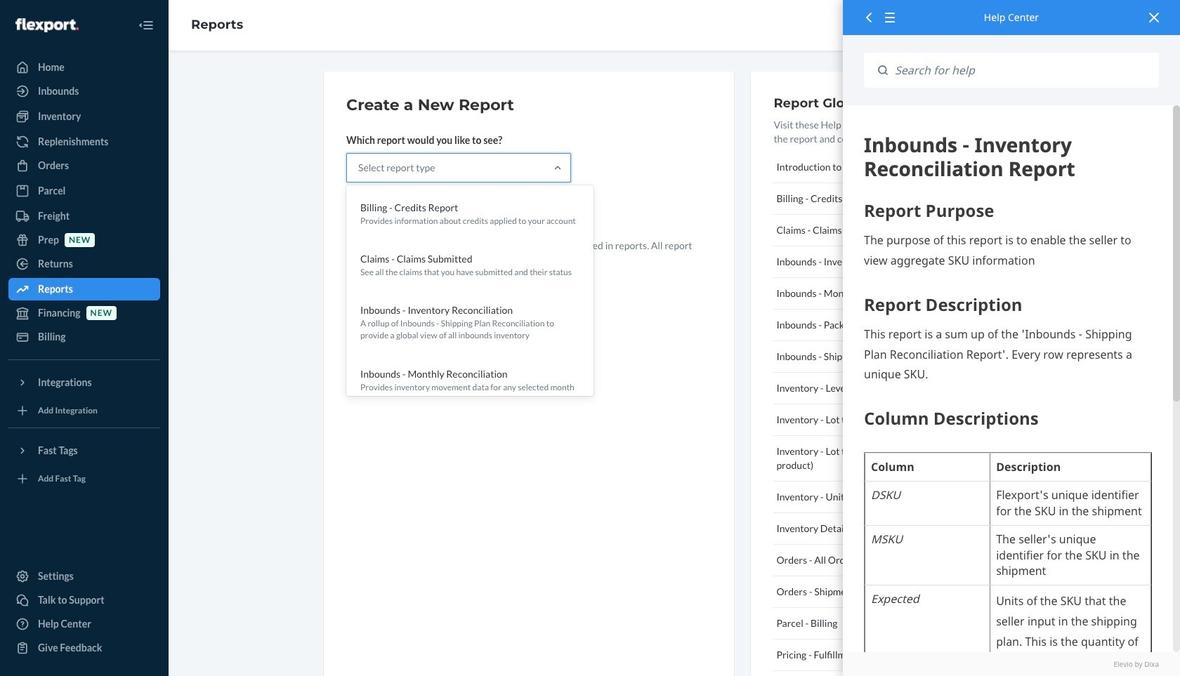 Task type: describe. For each thing, give the bounding box(es) containing it.
flexport logo image
[[15, 18, 79, 32]]

close navigation image
[[138, 17, 155, 34]]



Task type: locate. For each thing, give the bounding box(es) containing it.
Search search field
[[888, 53, 1159, 88]]



Task type: vqa. For each thing, say whether or not it's contained in the screenshot.
Flexport logo
yes



